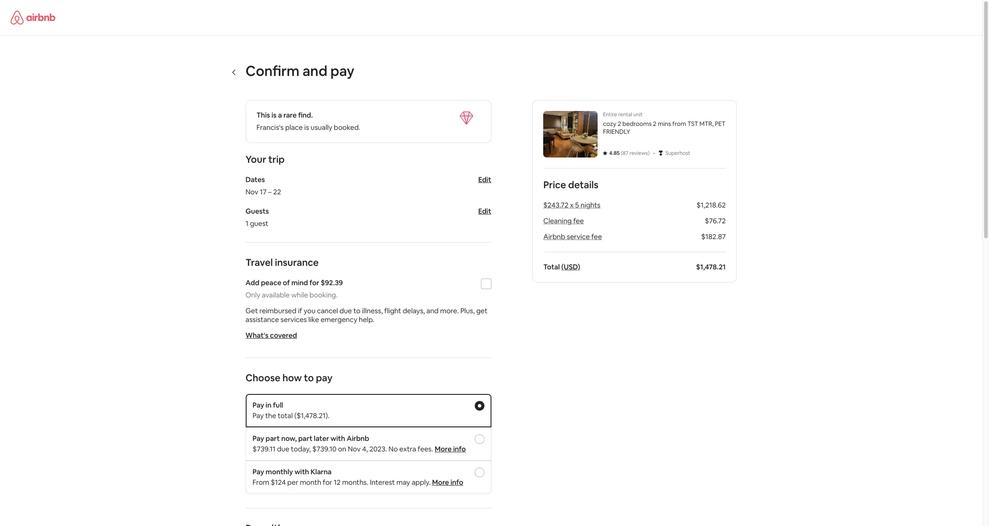 Task type: vqa. For each thing, say whether or not it's contained in the screenshot.
the Hosting responsibly
no



Task type: locate. For each thing, give the bounding box(es) containing it.
0 vertical spatial airbnb
[[543, 232, 565, 241]]

price
[[543, 179, 566, 191]]

0 horizontal spatial airbnb
[[347, 434, 369, 443]]

more right apply.
[[432, 478, 449, 487]]

2 edit from the top
[[478, 207, 491, 216]]

1 horizontal spatial airbnb
[[543, 232, 565, 241]]

is
[[272, 111, 277, 120], [304, 123, 309, 132]]

1 horizontal spatial due
[[340, 306, 352, 316]]

2 left mins
[[653, 120, 656, 128]]

to left illness,
[[353, 306, 361, 316]]

part up the $739.11
[[266, 434, 280, 443]]

$739.11
[[253, 445, 275, 454]]

airbnb down cleaning at the top right of the page
[[543, 232, 565, 241]]

how
[[282, 372, 302, 384]]

with up on
[[331, 434, 345, 443]]

0 horizontal spatial with
[[295, 467, 309, 477]]

airbnb inside the pay part now, part later with airbnb $739.11 due today,  $739.10 on nov 4, 2023. no extra fees. more info
[[347, 434, 369, 443]]

pay
[[253, 401, 264, 410], [253, 411, 264, 420], [253, 434, 264, 443], [253, 467, 264, 477]]

0 horizontal spatial part
[[266, 434, 280, 443]]

1 horizontal spatial to
[[353, 306, 361, 316]]

)
[[648, 150, 650, 157]]

3 pay from the top
[[253, 434, 264, 443]]

only
[[246, 291, 260, 300]]

nov left 17
[[246, 187, 258, 197]]

$182.87
[[701, 232, 726, 241]]

1 horizontal spatial 2
[[653, 120, 656, 128]]

place
[[285, 123, 303, 132]]

4 pay from the top
[[253, 467, 264, 477]]

cozy
[[603, 120, 616, 128]]

1 edit button from the top
[[478, 175, 491, 184]]

price details
[[543, 179, 598, 191]]

months.
[[342, 478, 368, 487]]

0 horizontal spatial to
[[304, 372, 314, 384]]

due down now,
[[277, 445, 289, 454]]

and right confirm
[[303, 62, 327, 80]]

with
[[331, 434, 345, 443], [295, 467, 309, 477]]

tst
[[687, 120, 698, 128]]

pay up from
[[253, 467, 264, 477]]

of
[[283, 278, 290, 287]]

0 vertical spatial edit button
[[478, 175, 491, 184]]

4,
[[362, 445, 368, 454]]

17
[[260, 187, 267, 197]]

0 vertical spatial for
[[310, 278, 319, 287]]

(usd) button
[[561, 262, 580, 272]]

1 vertical spatial info
[[451, 478, 463, 487]]

pay for pay part now, part later with airbnb $739.11 due today,  $739.10 on nov 4, 2023. no extra fees. more info
[[253, 434, 264, 443]]

airbnb up 4,
[[347, 434, 369, 443]]

fee up service
[[573, 216, 584, 226]]

1 vertical spatial due
[[277, 445, 289, 454]]

pet
[[715, 120, 725, 128]]

$92.39
[[321, 278, 343, 287]]

1 horizontal spatial is
[[304, 123, 309, 132]]

1 vertical spatial more info button
[[432, 478, 463, 487]]

to right how at left
[[304, 372, 314, 384]]

more right fees.
[[435, 445, 452, 454]]

0 vertical spatial info
[[453, 445, 466, 454]]

airbnb
[[543, 232, 565, 241], [347, 434, 369, 443]]

choose
[[246, 372, 280, 384]]

22
[[273, 187, 281, 197]]

0 vertical spatial more
[[435, 445, 452, 454]]

add peace of mind for $92.39 only available while booking.
[[246, 278, 343, 300]]

pay left in
[[253, 401, 264, 410]]

0 horizontal spatial is
[[272, 111, 277, 120]]

and
[[303, 62, 327, 80], [426, 306, 439, 316]]

1 vertical spatial for
[[323, 478, 332, 487]]

your trip
[[246, 153, 285, 165]]

1 horizontal spatial fee
[[591, 232, 602, 241]]

nov left 4,
[[348, 445, 361, 454]]

and left 'more.'
[[426, 306, 439, 316]]

get
[[476, 306, 488, 316]]

nov inside the pay part now, part later with airbnb $739.11 due today,  $739.10 on nov 4, 2023. no extra fees. more info
[[348, 445, 361, 454]]

more
[[435, 445, 452, 454], [432, 478, 449, 487]]

1 pay from the top
[[253, 401, 264, 410]]

friendly
[[603, 128, 630, 136]]

•
[[653, 148, 655, 158]]

fee right service
[[591, 232, 602, 241]]

extra
[[399, 445, 416, 454]]

edit button
[[478, 175, 491, 184], [478, 207, 491, 216]]

airbnb service fee
[[543, 232, 602, 241]]

4.85 ( 87 reviews )
[[609, 150, 650, 157]]

1 vertical spatial pay
[[316, 372, 333, 384]]

pay in full pay the total ($1,478.21).
[[253, 401, 330, 420]]

for inside the add peace of mind for $92.39 only available while booking.
[[310, 278, 319, 287]]

$1,478.21
[[696, 262, 726, 272]]

0 vertical spatial fee
[[573, 216, 584, 226]]

1 horizontal spatial part
[[298, 434, 312, 443]]

cleaning fee button
[[543, 216, 584, 226]]

emergency
[[321, 315, 357, 324]]

travel insurance
[[246, 256, 319, 269]]

and inside get reimbursed if you cancel due to illness, flight delays, and more. plus, get assistance services like emergency help.
[[426, 306, 439, 316]]

edit button for guests 1 guest
[[478, 207, 491, 216]]

pay inside the pay part now, part later with airbnb $739.11 due today,  $739.10 on nov 4, 2023. no extra fees. more info
[[253, 434, 264, 443]]

0 vertical spatial edit
[[478, 175, 491, 184]]

info right fees.
[[453, 445, 466, 454]]

0 vertical spatial to
[[353, 306, 361, 316]]

entire
[[603, 111, 617, 118]]

1 vertical spatial is
[[304, 123, 309, 132]]

1 horizontal spatial with
[[331, 434, 345, 443]]

more info button right apply.
[[432, 478, 463, 487]]

0 vertical spatial nov
[[246, 187, 258, 197]]

total (usd)
[[543, 262, 580, 272]]

for right mind
[[310, 278, 319, 287]]

is down find.
[[304, 123, 309, 132]]

on
[[338, 445, 346, 454]]

1 vertical spatial edit button
[[478, 207, 491, 216]]

more info button for pay part now, part later with airbnb $739.11 due today,  $739.10 on nov 4, 2023. no extra fees. more info
[[435, 445, 466, 454]]

in
[[266, 401, 271, 410]]

0 horizontal spatial nov
[[246, 187, 258, 197]]

cleaning
[[543, 216, 572, 226]]

pay
[[330, 62, 355, 80], [316, 372, 333, 384]]

1 vertical spatial to
[[304, 372, 314, 384]]

more info button right fees.
[[435, 445, 466, 454]]

(
[[621, 150, 622, 157]]

with inside the pay part now, part later with airbnb $739.11 due today,  $739.10 on nov 4, 2023. no extra fees. more info
[[331, 434, 345, 443]]

1 vertical spatial more
[[432, 478, 449, 487]]

booked.
[[334, 123, 360, 132]]

1 horizontal spatial for
[[323, 478, 332, 487]]

0 horizontal spatial and
[[303, 62, 327, 80]]

0 vertical spatial and
[[303, 62, 327, 80]]

1 vertical spatial airbnb
[[347, 434, 369, 443]]

for left "12"
[[323, 478, 332, 487]]

pay up the $739.11
[[253, 434, 264, 443]]

0 horizontal spatial for
[[310, 278, 319, 287]]

pay left the at the left of the page
[[253, 411, 264, 420]]

edit
[[478, 175, 491, 184], [478, 207, 491, 216]]

for
[[310, 278, 319, 287], [323, 478, 332, 487]]

1 vertical spatial with
[[295, 467, 309, 477]]

with up month
[[295, 467, 309, 477]]

from
[[253, 478, 269, 487]]

part
[[266, 434, 280, 443], [298, 434, 312, 443]]

due inside the pay part now, part later with airbnb $739.11 due today,  $739.10 on nov 4, 2023. no extra fees. more info
[[277, 445, 289, 454]]

pay part now, part later with airbnb $739.11 due today,  $739.10 on nov 4, 2023. no extra fees. more info
[[253, 434, 466, 454]]

part up today, at the bottom of page
[[298, 434, 312, 443]]

0 horizontal spatial 2
[[618, 120, 621, 128]]

2 edit button from the top
[[478, 207, 491, 216]]

fee
[[573, 216, 584, 226], [591, 232, 602, 241]]

due
[[340, 306, 352, 316], [277, 445, 289, 454]]

due right cancel
[[340, 306, 352, 316]]

0 horizontal spatial fee
[[573, 216, 584, 226]]

edit for guests 1 guest
[[478, 207, 491, 216]]

if
[[298, 306, 302, 316]]

cleaning fee
[[543, 216, 584, 226]]

fees.
[[418, 445, 433, 454]]

0 vertical spatial with
[[331, 434, 345, 443]]

0 vertical spatial more info button
[[435, 445, 466, 454]]

1 vertical spatial edit
[[478, 207, 491, 216]]

mins
[[658, 120, 671, 128]]

1 vertical spatial and
[[426, 306, 439, 316]]

pay inside pay monthly with klarna from $124 per month for 12 months. interest may apply. more info
[[253, 467, 264, 477]]

1 horizontal spatial nov
[[348, 445, 361, 454]]

1 horizontal spatial and
[[426, 306, 439, 316]]

1 vertical spatial nov
[[348, 445, 361, 454]]

0 horizontal spatial due
[[277, 445, 289, 454]]

None radio
[[475, 401, 484, 411], [475, 434, 484, 444], [475, 401, 484, 411], [475, 434, 484, 444]]

nov
[[246, 187, 258, 197], [348, 445, 361, 454]]

usually
[[311, 123, 332, 132]]

$243.72 x 5 nights
[[543, 201, 600, 210]]

is left a
[[272, 111, 277, 120]]

cancel
[[317, 306, 338, 316]]

get reimbursed if you cancel due to illness, flight delays, and more. plus, get assistance services like emergency help.
[[246, 306, 488, 324]]

this
[[257, 111, 270, 120]]

what's covered button
[[246, 331, 297, 340]]

nov inside dates nov 17 – 22
[[246, 187, 258, 197]]

info right apply.
[[451, 478, 463, 487]]

full
[[273, 401, 283, 410]]

None radio
[[475, 468, 484, 478]]

service
[[567, 232, 590, 241]]

2 right cozy
[[618, 120, 621, 128]]

trip
[[268, 153, 285, 165]]

to
[[353, 306, 361, 316], [304, 372, 314, 384]]

0 vertical spatial due
[[340, 306, 352, 316]]

for inside pay monthly with klarna from $124 per month for 12 months. interest may apply. more info
[[323, 478, 332, 487]]

airbnb service fee button
[[543, 232, 602, 241]]

1 edit from the top
[[478, 175, 491, 184]]



Task type: describe. For each thing, give the bounding box(es) containing it.
pay monthly with klarna from $124 per month for 12 months. interest may apply. more info
[[253, 467, 463, 487]]

info inside pay monthly with klarna from $124 per month for 12 months. interest may apply. more info
[[451, 478, 463, 487]]

a
[[278, 111, 282, 120]]

reimbursed
[[259, 306, 296, 316]]

reviews
[[629, 150, 648, 157]]

2 2 from the left
[[653, 120, 656, 128]]

illness,
[[362, 306, 383, 316]]

get
[[246, 306, 258, 316]]

($1,478.21).
[[294, 411, 330, 420]]

what's covered
[[246, 331, 297, 340]]

2 part from the left
[[298, 434, 312, 443]]

due inside get reimbursed if you cancel due to illness, flight delays, and more. plus, get assistance services like emergency help.
[[340, 306, 352, 316]]

dates nov 17 – 22
[[246, 175, 281, 197]]

francis's
[[257, 123, 284, 132]]

monthly
[[266, 467, 293, 477]]

1 vertical spatial fee
[[591, 232, 602, 241]]

flight
[[384, 306, 401, 316]]

superhost
[[665, 150, 690, 157]]

edit for dates nov 17 – 22
[[478, 175, 491, 184]]

total
[[543, 262, 560, 272]]

edit button for dates nov 17 – 22
[[478, 175, 491, 184]]

no
[[389, 445, 398, 454]]

from
[[672, 120, 686, 128]]

per
[[287, 478, 298, 487]]

confirm
[[246, 62, 300, 80]]

rare
[[283, 111, 297, 120]]

available
[[262, 291, 290, 300]]

now,
[[281, 434, 297, 443]]

like
[[308, 315, 319, 324]]

nights
[[580, 201, 600, 210]]

entire rental unit cozy 2 bedrooms 2 mins from tst mtr, pet friendly
[[603, 111, 725, 136]]

choose how to pay
[[246, 372, 333, 384]]

insurance
[[275, 256, 319, 269]]

guests
[[246, 207, 269, 216]]

pay for pay monthly with klarna from $124 per month for 12 months. interest may apply. more info
[[253, 467, 264, 477]]

(usd)
[[561, 262, 580, 272]]

apply.
[[412, 478, 431, 487]]

while
[[291, 291, 308, 300]]

details
[[568, 179, 598, 191]]

with inside pay monthly with klarna from $124 per month for 12 months. interest may apply. more info
[[295, 467, 309, 477]]

find.
[[298, 111, 313, 120]]

$243.72 x 5 nights button
[[543, 201, 600, 210]]

5
[[575, 201, 579, 210]]

guests 1 guest
[[246, 207, 269, 228]]

back image
[[231, 69, 238, 76]]

$76.72
[[705, 216, 726, 226]]

dates
[[246, 175, 265, 184]]

mind
[[291, 278, 308, 287]]

12
[[334, 478, 341, 487]]

pay for pay in full pay the total ($1,478.21).
[[253, 401, 264, 410]]

more inside pay monthly with klarna from $124 per month for 12 months. interest may apply. more info
[[432, 478, 449, 487]]

info inside the pay part now, part later with airbnb $739.11 due today,  $739.10 on nov 4, 2023. no extra fees. more info
[[453, 445, 466, 454]]

your
[[246, 153, 266, 165]]

may
[[397, 478, 410, 487]]

help.
[[359, 315, 374, 324]]

services
[[281, 315, 307, 324]]

klarna
[[311, 467, 332, 477]]

0 vertical spatial is
[[272, 111, 277, 120]]

total
[[278, 411, 293, 420]]

plus,
[[460, 306, 475, 316]]

1 2 from the left
[[618, 120, 621, 128]]

booking.
[[310, 291, 338, 300]]

1 part from the left
[[266, 434, 280, 443]]

$124
[[271, 478, 286, 487]]

to inside get reimbursed if you cancel due to illness, flight delays, and more. plus, get assistance services like emergency help.
[[353, 306, 361, 316]]

month
[[300, 478, 321, 487]]

x
[[570, 201, 573, 210]]

4.85
[[609, 150, 620, 157]]

this is a rare find. francis's place is usually booked.
[[257, 111, 360, 132]]

$739.10
[[312, 445, 337, 454]]

more inside the pay part now, part later with airbnb $739.11 due today,  $739.10 on nov 4, 2023. no extra fees. more info
[[435, 445, 452, 454]]

you
[[304, 306, 316, 316]]

add
[[246, 278, 259, 287]]

the
[[265, 411, 276, 420]]

unit
[[633, 111, 643, 118]]

0 vertical spatial pay
[[330, 62, 355, 80]]

rental
[[618, 111, 632, 118]]

2 pay from the top
[[253, 411, 264, 420]]

guest
[[250, 219, 268, 228]]

more info button for pay monthly with klarna from $124 per month for 12 months. interest may apply. more info
[[432, 478, 463, 487]]

confirm and pay
[[246, 62, 355, 80]]

more.
[[440, 306, 459, 316]]

87
[[622, 150, 628, 157]]

interest
[[370, 478, 395, 487]]

2023.
[[369, 445, 387, 454]]

bedrooms
[[622, 120, 652, 128]]

today,
[[291, 445, 311, 454]]

$243.72
[[543, 201, 568, 210]]



